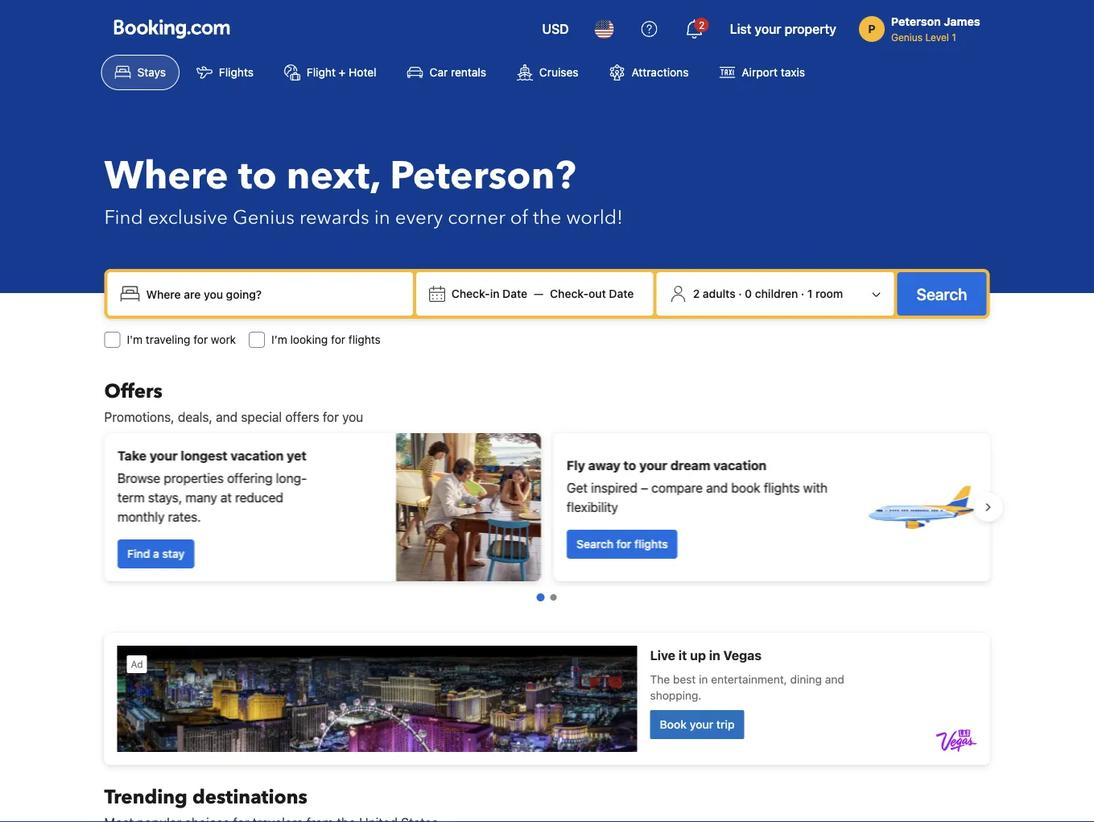 Task type: describe. For each thing, give the bounding box(es) containing it.
advertisement region
[[104, 633, 990, 765]]

fly away to your dream vacation get inspired – compare and book flights with flexibility
[[567, 458, 828, 515]]

genius inside peterson james genius level 1
[[891, 31, 923, 43]]

list
[[730, 21, 752, 37]]

adults
[[703, 287, 736, 300]]

exclusive
[[148, 204, 228, 231]]

james
[[944, 15, 980, 28]]

with
[[803, 480, 828, 496]]

0 horizontal spatial flights
[[349, 333, 381, 346]]

of
[[510, 204, 528, 231]]

destinations
[[192, 784, 307, 811]]

airport
[[742, 66, 778, 79]]

away
[[588, 458, 620, 473]]

1 inside button
[[808, 287, 813, 300]]

out
[[589, 287, 606, 300]]

in inside where to next, peterson? find exclusive genius rewards in every corner of the world!
[[374, 204, 390, 231]]

genius inside where to next, peterson? find exclusive genius rewards in every corner of the world!
[[233, 204, 295, 231]]

search for search for flights
[[576, 538, 613, 551]]

fly
[[567, 458, 585, 473]]

a
[[153, 547, 159, 560]]

promotions,
[[104, 410, 174, 425]]

rentals
[[451, 66, 486, 79]]

at
[[220, 490, 231, 505]]

cruises link
[[503, 55, 592, 90]]

1 horizontal spatial in
[[490, 287, 500, 300]]

your for take
[[149, 448, 177, 463]]

peterson
[[891, 15, 941, 28]]

room
[[816, 287, 843, 300]]

1 inside peterson james genius level 1
[[952, 31, 957, 43]]

search button
[[898, 272, 987, 316]]

stay
[[162, 547, 184, 560]]

offers promotions, deals, and special offers for you
[[104, 378, 363, 425]]

and inside offers promotions, deals, and special offers for you
[[216, 410, 238, 425]]

take your longest vacation yet image
[[396, 433, 541, 581]]

0
[[745, 287, 752, 300]]

trending destinations
[[104, 784, 307, 811]]

Where are you going? field
[[140, 279, 407, 308]]

flexibility
[[567, 500, 618, 515]]

2 · from the left
[[801, 287, 805, 300]]

i'm traveling for work
[[127, 333, 236, 346]]

airport taxis
[[742, 66, 805, 79]]

find a stay
[[127, 547, 184, 560]]

your account menu peterson james genius level 1 element
[[859, 7, 987, 44]]

2 check- from the left
[[550, 287, 589, 300]]

usd
[[542, 21, 569, 37]]

peterson?
[[390, 150, 576, 203]]

list your property link
[[720, 10, 846, 48]]

properties
[[163, 471, 223, 486]]

—
[[534, 287, 544, 300]]

property
[[785, 21, 837, 37]]

2 adults · 0 children · 1 room
[[693, 287, 843, 300]]

find a stay link
[[117, 540, 194, 569]]

vacation inside fly away to your dream vacation get inspired – compare and book flights with flexibility
[[713, 458, 766, 473]]

2 for 2
[[699, 19, 705, 31]]

every
[[395, 204, 443, 231]]

deals,
[[178, 410, 213, 425]]

i'm
[[271, 333, 287, 346]]

usd button
[[533, 10, 579, 48]]

car rentals
[[430, 66, 486, 79]]

find inside where to next, peterson? find exclusive genius rewards in every corner of the world!
[[104, 204, 143, 231]]

cruises
[[539, 66, 579, 79]]

offers
[[104, 378, 163, 405]]

find inside region
[[127, 547, 150, 560]]

compare
[[651, 480, 703, 496]]

term
[[117, 490, 144, 505]]

attractions
[[632, 66, 689, 79]]

flights link
[[183, 55, 267, 90]]

taxis
[[781, 66, 805, 79]]

inspired
[[591, 480, 637, 496]]

2 for 2 adults · 0 children · 1 room
[[693, 287, 700, 300]]

hotel
[[349, 66, 377, 79]]

attractions link
[[596, 55, 703, 90]]

children
[[755, 287, 798, 300]]

vacation inside take your longest vacation yet browse properties offering long- term stays, many at reduced monthly rates.
[[230, 448, 283, 463]]

rates.
[[168, 509, 201, 525]]

check-in date button
[[445, 279, 534, 308]]

offers
[[285, 410, 319, 425]]

trending
[[104, 784, 188, 811]]

1 check- from the left
[[452, 287, 490, 300]]



Task type: vqa. For each thing, say whether or not it's contained in the screenshot.
CITIES
no



Task type: locate. For each thing, give the bounding box(es) containing it.
to inside where to next, peterson? find exclusive genius rewards in every corner of the world!
[[238, 150, 277, 203]]

flights left with
[[764, 480, 800, 496]]

0 horizontal spatial check-
[[452, 287, 490, 300]]

1 horizontal spatial your
[[639, 458, 667, 473]]

1
[[952, 31, 957, 43], [808, 287, 813, 300]]

1 horizontal spatial date
[[609, 287, 634, 300]]

browse
[[117, 471, 160, 486]]

0 horizontal spatial and
[[216, 410, 238, 425]]

your
[[755, 21, 782, 37], [149, 448, 177, 463], [639, 458, 667, 473]]

1 vertical spatial find
[[127, 547, 150, 560]]

booking.com image
[[114, 19, 230, 39]]

search for flights link
[[567, 530, 677, 559]]

to
[[238, 150, 277, 203], [623, 458, 636, 473]]

for right looking
[[331, 333, 345, 346]]

0 horizontal spatial search
[[576, 538, 613, 551]]

search for search
[[917, 284, 968, 303]]

your for list
[[755, 21, 782, 37]]

1 horizontal spatial and
[[706, 480, 728, 496]]

1 vertical spatial search
[[576, 538, 613, 551]]

1 vertical spatial genius
[[233, 204, 295, 231]]

i'm looking for flights
[[271, 333, 381, 346]]

search inside button
[[917, 284, 968, 303]]

1 horizontal spatial genius
[[891, 31, 923, 43]]

–
[[641, 480, 648, 496]]

car
[[430, 66, 448, 79]]

vacation
[[230, 448, 283, 463], [713, 458, 766, 473]]

take
[[117, 448, 146, 463]]

check- left —
[[452, 287, 490, 300]]

main content containing offers
[[91, 378, 1003, 822]]

your inside take your longest vacation yet browse properties offering long- term stays, many at reduced monthly rates.
[[149, 448, 177, 463]]

0 vertical spatial flights
[[349, 333, 381, 346]]

for
[[193, 333, 208, 346], [331, 333, 345, 346], [323, 410, 339, 425], [616, 538, 631, 551]]

1 date from the left
[[503, 287, 528, 300]]

rewards
[[299, 204, 369, 231]]

for inside offers promotions, deals, and special offers for you
[[323, 410, 339, 425]]

region containing take your longest vacation yet
[[91, 427, 1003, 588]]

1 vertical spatial and
[[706, 480, 728, 496]]

2 inside 2 dropdown button
[[699, 19, 705, 31]]

to left "next,"
[[238, 150, 277, 203]]

1 horizontal spatial check-
[[550, 287, 589, 300]]

2 horizontal spatial flights
[[764, 480, 800, 496]]

your right list
[[755, 21, 782, 37]]

your right take
[[149, 448, 177, 463]]

1 horizontal spatial vacation
[[713, 458, 766, 473]]

for left you
[[323, 410, 339, 425]]

traveling
[[146, 333, 190, 346]]

0 horizontal spatial in
[[374, 204, 390, 231]]

0 horizontal spatial to
[[238, 150, 277, 203]]

1 horizontal spatial to
[[623, 458, 636, 473]]

many
[[185, 490, 217, 505]]

airport taxis link
[[706, 55, 819, 90]]

2 left adults
[[693, 287, 700, 300]]

2 vertical spatial flights
[[634, 538, 668, 551]]

long-
[[276, 471, 307, 486]]

i'm
[[127, 333, 143, 346]]

find
[[104, 204, 143, 231], [127, 547, 150, 560]]

2 adults · 0 children · 1 room button
[[663, 279, 888, 309]]

in
[[374, 204, 390, 231], [490, 287, 500, 300]]

corner
[[448, 204, 506, 231]]

0 horizontal spatial vacation
[[230, 448, 283, 463]]

date
[[503, 287, 528, 300], [609, 287, 634, 300]]

to right away
[[623, 458, 636, 473]]

where
[[104, 150, 228, 203]]

and
[[216, 410, 238, 425], [706, 480, 728, 496]]

to inside fly away to your dream vacation get inspired – compare and book flights with flexibility
[[623, 458, 636, 473]]

1 vertical spatial flights
[[764, 480, 800, 496]]

dream
[[670, 458, 710, 473]]

for down the 'flexibility'
[[616, 538, 631, 551]]

reduced
[[235, 490, 283, 505]]

date left —
[[503, 287, 528, 300]]

in left —
[[490, 287, 500, 300]]

0 vertical spatial genius
[[891, 31, 923, 43]]

stays link
[[101, 55, 180, 90]]

2 horizontal spatial your
[[755, 21, 782, 37]]

genius left rewards
[[233, 204, 295, 231]]

special
[[241, 410, 282, 425]]

the
[[533, 204, 562, 231]]

1 left room
[[808, 287, 813, 300]]

0 vertical spatial to
[[238, 150, 277, 203]]

2 button
[[675, 10, 714, 48]]

1 vertical spatial to
[[623, 458, 636, 473]]

1 horizontal spatial search
[[917, 284, 968, 303]]

vacation up 'book'
[[713, 458, 766, 473]]

your inside fly away to your dream vacation get inspired – compare and book flights with flexibility
[[639, 458, 667, 473]]

0 vertical spatial 2
[[699, 19, 705, 31]]

0 horizontal spatial genius
[[233, 204, 295, 231]]

1 vertical spatial 1
[[808, 287, 813, 300]]

find down where on the top of page
[[104, 204, 143, 231]]

1 · from the left
[[739, 287, 742, 300]]

flights right looking
[[349, 333, 381, 346]]

1 right level
[[952, 31, 957, 43]]

and inside fly away to your dream vacation get inspired – compare and book flights with flexibility
[[706, 480, 728, 496]]

1 horizontal spatial flights
[[634, 538, 668, 551]]

check-in date — check-out date
[[452, 287, 634, 300]]

stays
[[137, 66, 166, 79]]

check-
[[452, 287, 490, 300], [550, 287, 589, 300]]

check-out date button
[[544, 279, 641, 308]]

and right deals,
[[216, 410, 238, 425]]

date right out
[[609, 287, 634, 300]]

1 vertical spatial 2
[[693, 287, 700, 300]]

1 vertical spatial in
[[490, 287, 500, 300]]

your up –
[[639, 458, 667, 473]]

flights down –
[[634, 538, 668, 551]]

for left work
[[193, 333, 208, 346]]

next,
[[287, 150, 380, 203]]

list your property
[[730, 21, 837, 37]]

2 left list
[[699, 19, 705, 31]]

flight + hotel
[[307, 66, 377, 79]]

flight
[[307, 66, 336, 79]]

you
[[342, 410, 363, 425]]

1 horizontal spatial ·
[[801, 287, 805, 300]]

p
[[868, 22, 876, 35]]

0 vertical spatial and
[[216, 410, 238, 425]]

main content
[[91, 378, 1003, 822]]

peterson james genius level 1
[[891, 15, 980, 43]]

where to next, peterson? find exclusive genius rewards in every corner of the world!
[[104, 150, 623, 231]]

book
[[731, 480, 760, 496]]

car rentals link
[[393, 55, 500, 90]]

search for flights
[[576, 538, 668, 551]]

longest
[[180, 448, 227, 463]]

0 vertical spatial 1
[[952, 31, 957, 43]]

progress bar
[[537, 594, 557, 602]]

stays,
[[148, 490, 182, 505]]

· left 0
[[739, 287, 742, 300]]

yet
[[286, 448, 306, 463]]

work
[[211, 333, 236, 346]]

genius down peterson
[[891, 31, 923, 43]]

region
[[91, 427, 1003, 588]]

get
[[567, 480, 587, 496]]

in left every
[[374, 204, 390, 231]]

· right children on the top of page
[[801, 287, 805, 300]]

search
[[917, 284, 968, 303], [576, 538, 613, 551]]

0 vertical spatial find
[[104, 204, 143, 231]]

offering
[[227, 471, 272, 486]]

·
[[739, 287, 742, 300], [801, 287, 805, 300]]

2 inside 2 adults · 0 children · 1 room button
[[693, 287, 700, 300]]

looking
[[290, 333, 328, 346]]

flights inside fly away to your dream vacation get inspired – compare and book flights with flexibility
[[764, 480, 800, 496]]

0 horizontal spatial 1
[[808, 287, 813, 300]]

0 horizontal spatial date
[[503, 287, 528, 300]]

monthly
[[117, 509, 164, 525]]

take your longest vacation yet browse properties offering long- term stays, many at reduced monthly rates.
[[117, 448, 307, 525]]

flight + hotel link
[[271, 55, 390, 90]]

vacation up offering
[[230, 448, 283, 463]]

0 vertical spatial in
[[374, 204, 390, 231]]

and left 'book'
[[706, 480, 728, 496]]

0 horizontal spatial ·
[[739, 287, 742, 300]]

2 date from the left
[[609, 287, 634, 300]]

2
[[699, 19, 705, 31], [693, 287, 700, 300]]

flights
[[219, 66, 254, 79]]

0 vertical spatial search
[[917, 284, 968, 303]]

0 horizontal spatial your
[[149, 448, 177, 463]]

1 horizontal spatial 1
[[952, 31, 957, 43]]

check- right —
[[550, 287, 589, 300]]

level
[[926, 31, 949, 43]]

find left the a
[[127, 547, 150, 560]]

fly away to your dream vacation image
[[865, 451, 977, 564]]

+
[[339, 66, 346, 79]]



